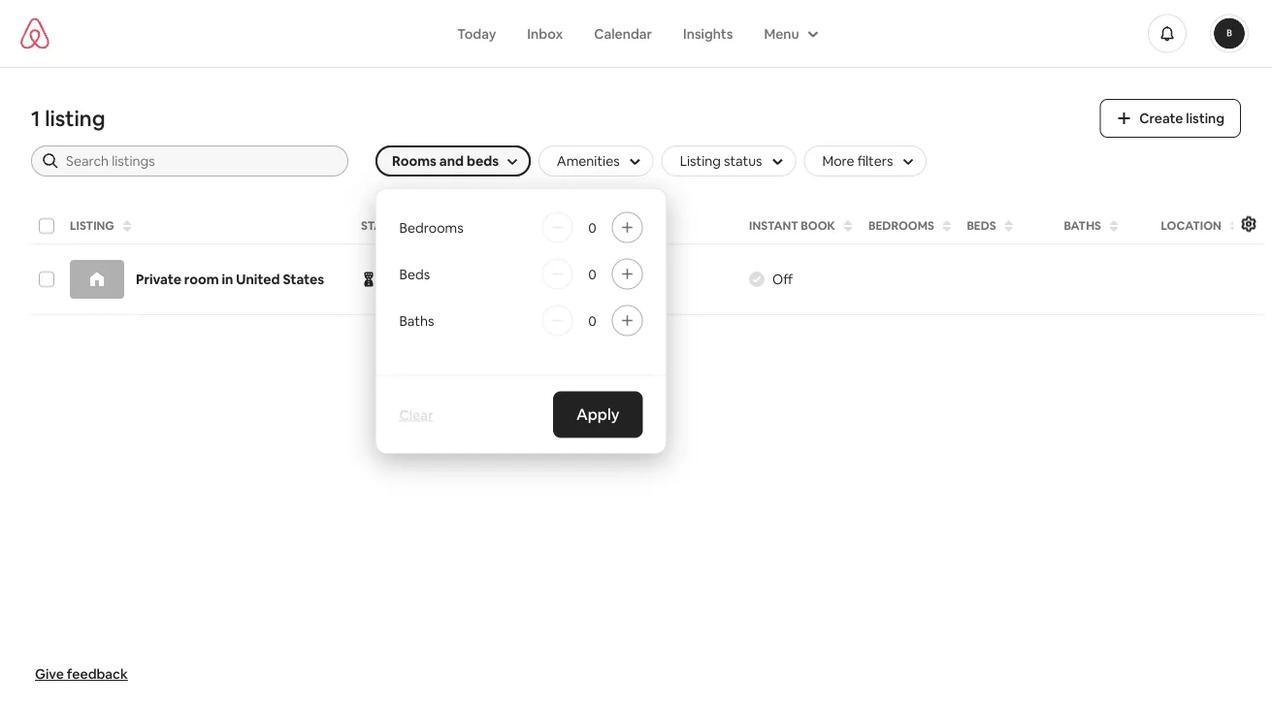 Task type: describe. For each thing, give the bounding box(es) containing it.
insights link
[[668, 15, 749, 52]]

off
[[773, 271, 793, 288]]

0 for bedrooms
[[589, 219, 597, 236]]

private
[[136, 271, 181, 288]]

bedrooms inside button
[[869, 218, 935, 233]]

listing button
[[64, 213, 351, 240]]

1
[[31, 105, 40, 133]]

insights
[[683, 25, 733, 42]]

apply dialog
[[376, 188, 667, 454]]

finish
[[571, 271, 607, 288]]

give feedback
[[35, 666, 128, 683]]

baths inside apply "dialog"
[[399, 312, 434, 330]]

in progress
[[384, 271, 454, 288]]

give feedback button
[[27, 658, 136, 691]]

1 listing heading
[[31, 105, 1077, 133]]

united
[[236, 271, 280, 288]]

create
[[1140, 110, 1184, 127]]

status button
[[355, 213, 546, 240]]

listing for create listing
[[1187, 110, 1225, 127]]

instant
[[749, 218, 799, 233]]

inbox
[[527, 25, 563, 42]]

finish link
[[555, 263, 623, 296]]

states
[[283, 271, 324, 288]]

menu
[[764, 25, 800, 42]]

inbox link
[[512, 15, 579, 52]]

instant book off image
[[749, 272, 765, 287]]

today
[[457, 25, 496, 42]]

0 for beds
[[589, 266, 597, 283]]

1 listing
[[31, 105, 105, 133]]

today link
[[442, 15, 512, 52]]

Search text field
[[66, 151, 335, 171]]

in
[[222, 271, 233, 288]]

0 for baths
[[589, 312, 597, 330]]



Task type: locate. For each thing, give the bounding box(es) containing it.
give
[[35, 666, 64, 683]]

0 horizontal spatial baths
[[399, 312, 434, 330]]

feedback
[[67, 666, 128, 683]]

location
[[1162, 218, 1222, 233]]

instant book
[[749, 218, 836, 233]]

beds button
[[962, 213, 1055, 240]]

1 horizontal spatial baths
[[1065, 218, 1102, 233]]

3 0 from the top
[[589, 312, 597, 330]]

bedrooms inside apply "dialog"
[[399, 219, 464, 236]]

clear button
[[392, 398, 441, 431]]

create listing
[[1140, 110, 1225, 127]]

0 vertical spatial baths
[[1065, 218, 1102, 233]]

0 vertical spatial 0
[[589, 219, 597, 236]]

2 0 from the top
[[589, 266, 597, 283]]

baths
[[1065, 218, 1102, 233], [399, 312, 434, 330]]

clear
[[399, 406, 433, 424]]

instant book button
[[744, 213, 859, 240]]

0
[[589, 219, 597, 236], [589, 266, 597, 283], [589, 312, 597, 330]]

beds right the in
[[399, 266, 430, 283]]

apply button
[[553, 392, 643, 438]]

1 horizontal spatial bedrooms
[[869, 218, 935, 233]]

room
[[184, 271, 219, 288]]

baths inside button
[[1065, 218, 1102, 233]]

1 bedrooms from the left
[[869, 218, 935, 233]]

2 vertical spatial 0
[[589, 312, 597, 330]]

and
[[440, 152, 464, 170]]

2 bedrooms from the left
[[399, 219, 464, 236]]

0 vertical spatial beds
[[968, 218, 997, 233]]

0 horizontal spatial listing
[[45, 105, 105, 133]]

main navigation menu image
[[1214, 18, 1245, 49]]

bedrooms right book
[[869, 218, 935, 233]]

apply
[[577, 405, 620, 425]]

1 0 from the top
[[589, 219, 597, 236]]

listing
[[45, 105, 105, 133], [1187, 110, 1225, 127]]

book
[[801, 218, 836, 233]]

private room in united states
[[136, 271, 324, 288]]

beds right bedrooms button
[[968, 218, 997, 233]]

0 horizontal spatial bedrooms
[[399, 219, 464, 236]]

1 horizontal spatial beds
[[968, 218, 997, 233]]

progress
[[398, 271, 454, 288]]

status
[[361, 218, 404, 233]]

beds
[[968, 218, 997, 233], [399, 266, 430, 283]]

beds inside button
[[968, 218, 997, 233]]

bedrooms button
[[863, 213, 958, 240]]

1 horizontal spatial listing
[[1187, 110, 1225, 127]]

1 vertical spatial beds
[[399, 266, 430, 283]]

location button
[[1156, 213, 1273, 240]]

rooms and beds
[[392, 152, 499, 170]]

baths button
[[1059, 213, 1152, 240]]

baths down in progress at top left
[[399, 312, 434, 330]]

listing
[[70, 218, 114, 233]]

1 vertical spatial baths
[[399, 312, 434, 330]]

listing right 1
[[45, 105, 105, 133]]

calendar link
[[579, 15, 668, 52]]

in
[[384, 271, 395, 288]]

baths right beds button
[[1065, 218, 1102, 233]]

bedrooms up progress
[[399, 219, 464, 236]]

listing right 'create'
[[1187, 110, 1225, 127]]

0 horizontal spatial beds
[[399, 266, 430, 283]]

create listing link
[[1100, 99, 1242, 138]]

1 vertical spatial 0
[[589, 266, 597, 283]]

menu button
[[749, 15, 831, 52]]

bedrooms
[[869, 218, 935, 233], [399, 219, 464, 236]]

rooms and beds button
[[376, 146, 531, 177]]

listing inside create listing link
[[1187, 110, 1225, 127]]

listing for 1 listing
[[45, 105, 105, 133]]

calendar
[[594, 25, 652, 42]]

rooms
[[392, 152, 437, 170]]

beds
[[467, 152, 499, 170]]

beds inside apply "dialog"
[[399, 266, 430, 283]]



Task type: vqa. For each thing, say whether or not it's contained in the screenshot.
1st night from the left
no



